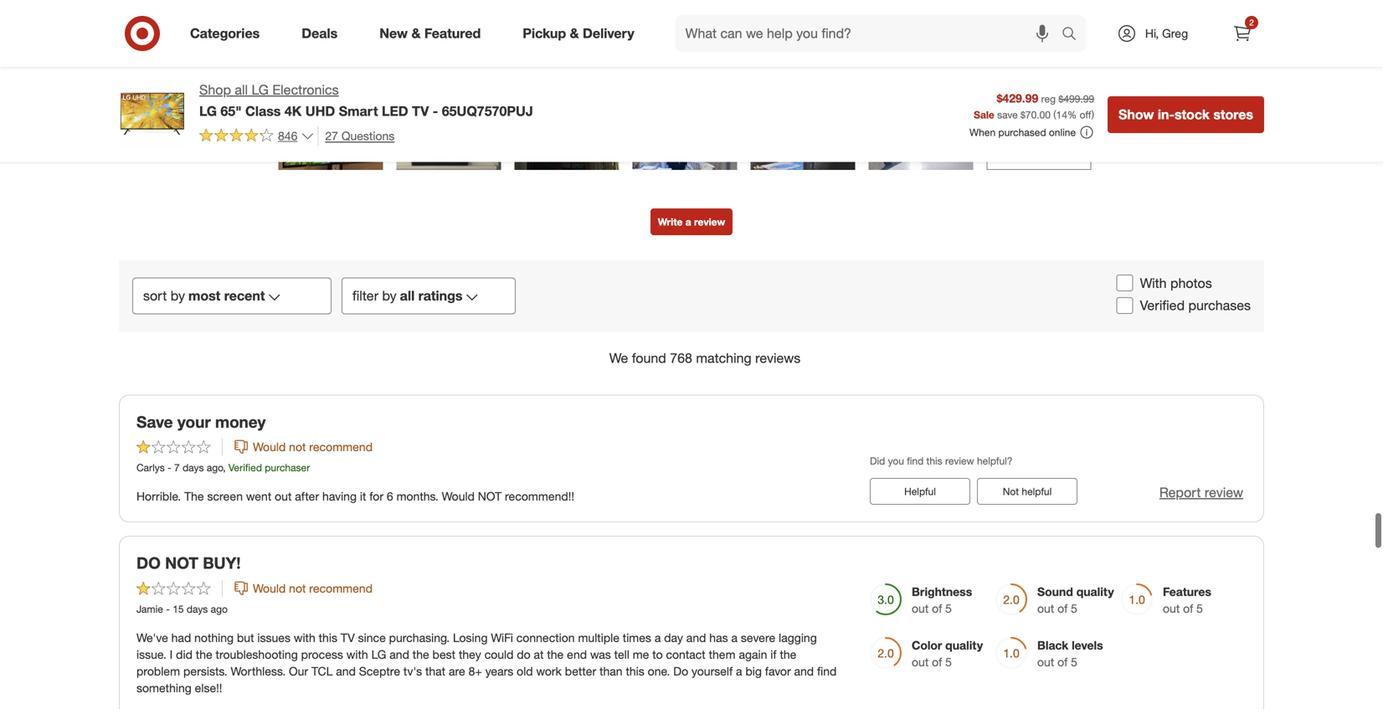 Task type: locate. For each thing, give the bounding box(es) containing it.
audio down action
[[906, 550, 933, 562]]

would not recommend up issues
[[253, 581, 373, 596]]

2 vertical spatial sound
[[1038, 585, 1074, 599]]

lg down shop in the top left of the page
[[199, 103, 217, 119]]

you left as
[[996, 535, 1013, 548]]

sound down feel
[[790, 550, 820, 562]]

0 vertical spatial screen
[[312, 362, 345, 374]]

0 horizontal spatial to
[[348, 362, 357, 374]]

of inside color quality out of 5
[[932, 655, 943, 670]]

1 vertical spatial tv
[[341, 631, 355, 646]]

2 it. from the left
[[785, 513, 798, 530]]

1 horizontal spatial or
[[285, 325, 300, 342]]

purchasing.
[[389, 631, 450, 646]]

old
[[517, 664, 533, 679]]

1 horizontal spatial audio
[[1204, 535, 1231, 548]]

ai left the from
[[881, 23, 891, 36]]

for
[[370, 489, 384, 504], [823, 550, 835, 562]]

an
[[838, 550, 851, 562]]

& right new
[[412, 25, 421, 42]]

0 horizontal spatial by
[[171, 288, 185, 304]]

ai down 'hear'
[[769, 535, 779, 548]]

most
[[188, 288, 221, 304]]

5 inside features out of 5
[[1197, 601, 1204, 616]]

see for more
[[1014, 102, 1035, 116]]

1 vertical spatial sound
[[790, 550, 820, 562]]

and down the 'amaze'
[[805, 23, 823, 36]]

to inside we've had nothing but issues with this tv since purchasing. losing wifi connection multiple times a day and has a severe lagging issue. i did the troubleshooting process with lg and the best they could do at the end was tell me to contact them again if the problem persists. worthless. our tcl and sceptre tv's that are 8+ years old work better than this one. do yourself a big favor and find something else!!
[[653, 648, 663, 662]]

0 vertical spatial that
[[163, 362, 181, 374]]

1 not from the top
[[289, 440, 306, 455]]

1 vertical spatial would not recommend
[[253, 581, 373, 596]]

0 vertical spatial days
[[183, 462, 204, 474]]

processor down feel
[[782, 535, 831, 548]]

- inside the shop all lg electronics lg 65" class 4k uhd smart led tv - 65uq7570puj
[[433, 103, 438, 119]]

of inside brightness out of 5
[[932, 601, 943, 616]]

quality inside sound quality out of 5
[[1077, 585, 1115, 599]]

0 horizontal spatial it.
[[730, 513, 743, 530]]

matter
[[142, 347, 173, 360]]

as
[[1016, 535, 1028, 548]]

1 by from the left
[[171, 288, 185, 304]]

it. left 'hear'
[[730, 513, 743, 530]]

1 horizontal spatial &
[[570, 25, 579, 42]]

2 link
[[1225, 15, 1262, 52]]

quality for sound quality out of 5
[[1077, 585, 1115, 599]]

0 vertical spatial for
[[370, 489, 384, 504]]

1 horizontal spatial how
[[242, 347, 262, 360]]

ai inside ready morning, noon or night no matter how bright or how dark your room is, you'll experience  just the right brightness with our ai brightness control that automatically adjusts your screen to match the room.
[[595, 347, 605, 360]]

1 horizontal spatial the
[[699, 535, 717, 548]]

verified down with
[[1141, 297, 1185, 314]]

2 horizontal spatial lg
[[372, 648, 386, 662]]

featured
[[425, 25, 481, 42]]

hear
[[747, 513, 781, 530]]

5 up color quality out of 5
[[946, 601, 952, 616]]

a right write
[[686, 216, 692, 228]]

ai inside the see it. hear it. feel it. the α5 gen 5 ai processor lets you feel the action all around you as it automatically up-mixes 2-channel audio into virtual 5.1 channel sound for an immersive audio experience.
[[769, 535, 779, 548]]

just
[[439, 347, 456, 360]]

and up tv's
[[390, 648, 410, 662]]

1 horizontal spatial quality
[[1077, 585, 1115, 599]]

0 horizontal spatial sound
[[790, 550, 820, 562]]

quality inside color quality out of 5
[[946, 638, 983, 653]]

it. left feel
[[785, 513, 798, 530]]

automatically left up-
[[1039, 535, 1103, 548]]

that down best
[[425, 664, 446, 679]]

that down matter at the left of the page
[[163, 362, 181, 374]]

images inside see more review images
[[1039, 118, 1077, 133]]

issues
[[257, 631, 291, 646]]

1 vertical spatial it
[[1031, 535, 1036, 548]]

see
[[1014, 102, 1035, 116], [699, 513, 725, 530]]

screen inside ready morning, noon or night no matter how bright or how dark your room is, you'll experience  just the right brightness with our ai brightness control that automatically adjusts your screen to match the room.
[[312, 362, 345, 374]]

is,
[[341, 347, 352, 360]]

1 horizontal spatial images
[[1039, 118, 1077, 133]]

α5
[[937, 23, 949, 36], [720, 535, 733, 548]]

ago right 7 at the left bottom
[[207, 462, 223, 474]]

with left the from
[[858, 23, 878, 36]]

quality right the color
[[946, 638, 983, 653]]

0 vertical spatial automatically
[[184, 362, 248, 374]]

the right horrible.
[[184, 489, 204, 504]]

with down since in the left of the page
[[347, 648, 368, 662]]

2
[[1250, 17, 1255, 28]]

out inside sound quality out of 5
[[1038, 601, 1055, 616]]

not
[[1003, 486, 1019, 498]]

0 horizontal spatial not
[[165, 554, 199, 573]]

questions
[[342, 128, 395, 143]]

2-
[[1153, 535, 1163, 548]]

0 horizontal spatial that
[[163, 362, 181, 374]]

1 vertical spatial days
[[187, 603, 208, 616]]

ai right our
[[595, 347, 605, 360]]

1 horizontal spatial sound
[[826, 23, 855, 36]]

automatically
[[184, 362, 248, 374], [1039, 535, 1103, 548]]

for left an
[[823, 550, 835, 562]]

5 up the levels
[[1071, 601, 1078, 616]]

recommend up having at the left of page
[[309, 440, 373, 455]]

sound down the 'amaze'
[[826, 23, 855, 36]]

this up "process" at the left bottom of the page
[[319, 631, 338, 646]]

1 horizontal spatial it
[[1031, 535, 1036, 548]]

1 vertical spatial gen
[[736, 535, 757, 548]]

1 horizontal spatial for
[[823, 550, 835, 562]]

1 vertical spatial the
[[699, 535, 717, 548]]

helpful?
[[978, 455, 1013, 467]]

with left our
[[555, 347, 574, 360]]

it right as
[[1031, 535, 1036, 548]]

846 link
[[199, 126, 314, 147]]

1 horizontal spatial that
[[425, 664, 446, 679]]

out down features
[[1164, 601, 1180, 616]]

& for pickup
[[570, 25, 579, 42]]

the inside the see it. hear it. feel it. the α5 gen 5 ai processor lets you feel the action all around you as it automatically up-mixes 2-channel audio into virtual 5.1 channel sound for an immersive audio experience.
[[895, 535, 910, 548]]

buy!
[[203, 554, 241, 573]]

of for black levels out of 5
[[1058, 655, 1068, 670]]

1 horizontal spatial tv
[[412, 103, 429, 119]]

processor inside engineered to amaze enhance your picture and sound with ai from the α5 gen 5 ai processor 4k.
[[998, 23, 1047, 36]]

1 vertical spatial for
[[823, 550, 835, 562]]

months.
[[397, 489, 439, 504]]

best
[[433, 648, 456, 662]]

1 vertical spatial images
[[1039, 118, 1077, 133]]

1 horizontal spatial brightness
[[912, 585, 973, 599]]

0 vertical spatial or
[[285, 325, 300, 342]]

2 horizontal spatial it.
[[837, 513, 850, 530]]

images down engineered
[[694, 25, 749, 44]]

sound inside engineered to amaze enhance your picture and sound with ai from the α5 gen 5 ai processor 4k.
[[826, 23, 855, 36]]

channel
[[1163, 535, 1201, 548], [749, 550, 787, 562]]

2 would not recommend from the top
[[253, 581, 373, 596]]

would up issues
[[253, 581, 286, 596]]

0 vertical spatial processor
[[998, 23, 1047, 36]]

up-
[[1106, 535, 1122, 548]]

how left bright
[[176, 347, 196, 360]]

the right the feel
[[895, 535, 910, 548]]

to right me
[[653, 648, 663, 662]]

0 vertical spatial would
[[253, 440, 286, 455]]

your down engineered
[[745, 23, 766, 36]]

big
[[746, 664, 762, 679]]

reg
[[1042, 93, 1056, 105]]

not up issues
[[289, 581, 306, 596]]

else!!
[[195, 681, 222, 696]]

find up the helpful button
[[907, 455, 924, 467]]

you right lets
[[854, 535, 871, 548]]

feel
[[803, 513, 833, 530]]

channel right 5.1
[[749, 550, 787, 562]]

write a review
[[658, 216, 726, 228]]

guest review image 5 of 12, zoom in image
[[751, 65, 856, 170]]

pickup & delivery
[[523, 25, 635, 42]]

days right 7 at the left bottom
[[183, 462, 204, 474]]

$499.99
[[1059, 93, 1095, 105]]

0 horizontal spatial it
[[360, 489, 366, 504]]

morning,
[[174, 325, 238, 342]]

how up adjusts
[[242, 347, 262, 360]]

from
[[894, 23, 915, 36]]

2 recommend from the top
[[309, 581, 373, 596]]

times
[[623, 631, 652, 646]]

the
[[918, 23, 933, 36], [459, 347, 474, 360], [393, 362, 408, 374], [895, 535, 910, 548], [196, 648, 212, 662], [413, 648, 429, 662], [547, 648, 564, 662], [780, 648, 797, 662]]

to inside engineered to amaze enhance your picture and sound with ai from the α5 gen 5 ai processor 4k.
[[785, 1, 799, 18]]

out inside brightness out of 5
[[912, 601, 929, 616]]

the down experience
[[393, 362, 408, 374]]

0 horizontal spatial &
[[412, 25, 421, 42]]

smart
[[339, 103, 378, 119]]

0 vertical spatial gen
[[952, 23, 973, 36]]

search
[[1055, 27, 1095, 43]]

the down purchasing.
[[413, 648, 429, 662]]

out left after
[[275, 489, 292, 504]]

verified right , at the left of page
[[229, 462, 262, 474]]

night
[[304, 325, 343, 342]]

quality
[[1077, 585, 1115, 599], [946, 638, 983, 653]]

it.
[[730, 513, 743, 530], [785, 513, 798, 530], [837, 513, 850, 530]]

2 vertical spatial lg
[[372, 648, 386, 662]]

1 vertical spatial verified
[[229, 462, 262, 474]]

how
[[176, 347, 196, 360], [242, 347, 262, 360]]

not left recommend!!
[[478, 489, 502, 504]]

to down is,
[[348, 362, 357, 374]]

all inside the see it. hear it. feel it. the α5 gen 5 ai processor lets you feel the action all around you as it automatically up-mixes 2-channel audio into virtual 5.1 channel sound for an immersive audio experience.
[[945, 535, 956, 548]]

2 horizontal spatial all
[[945, 535, 956, 548]]

brightness right right
[[501, 347, 552, 360]]

your right adjusts
[[288, 362, 309, 374]]

0 vertical spatial see
[[1014, 102, 1035, 116]]

would not recommend for buy!
[[253, 581, 373, 596]]

see it. hear it. feel it. the α5 gen 5 ai processor lets you feel the action all around you as it automatically up-mixes 2-channel audio into virtual 5.1 channel sound for an immersive audio experience.
[[699, 513, 1251, 562]]

at
[[534, 648, 544, 662]]

this down me
[[626, 664, 645, 679]]

not right do
[[165, 554, 199, 573]]

day
[[664, 631, 683, 646]]

65uq7570puj
[[442, 103, 533, 119]]

see inside the see it. hear it. feel it. the α5 gen 5 ai processor lets you feel the action all around you as it automatically up-mixes 2-channel audio into virtual 5.1 channel sound for an immersive audio experience.
[[699, 513, 725, 530]]

& for new
[[412, 25, 421, 42]]

gen up 5.1
[[736, 535, 757, 548]]

1 horizontal spatial verified
[[1141, 297, 1185, 314]]

2 vertical spatial -
[[166, 603, 170, 616]]

we've
[[137, 631, 168, 646]]

did you find this review helpful?
[[870, 455, 1013, 467]]

Verified purchases checkbox
[[1117, 297, 1134, 314]]

α5 up 5.1
[[720, 535, 733, 548]]

would for do not buy!
[[253, 581, 286, 596]]

0 horizontal spatial processor
[[782, 535, 831, 548]]

of inside sound quality out of 5
[[1058, 601, 1068, 616]]

1 vertical spatial or
[[229, 347, 239, 360]]

sound inside the see it. hear it. feel it. the α5 gen 5 ai processor lets you feel the action all around you as it automatically up-mixes 2-channel audio into virtual 5.1 channel sound for an immersive audio experience.
[[790, 550, 820, 562]]

- left 7 at the left bottom
[[168, 462, 171, 474]]

5 inside black levels out of 5
[[1071, 655, 1078, 670]]

0 vertical spatial sound
[[826, 23, 855, 36]]

&
[[412, 25, 421, 42], [570, 25, 579, 42]]

0 horizontal spatial channel
[[749, 550, 787, 562]]

of for sound quality out of 5
[[1058, 601, 1068, 616]]

- right led
[[433, 103, 438, 119]]

1 vertical spatial -
[[168, 462, 171, 474]]

guest review image 1 of 12, zoom in image
[[279, 65, 383, 170]]

of down the color
[[932, 655, 943, 670]]

5 down 'hear'
[[760, 535, 766, 548]]

lg up class
[[252, 82, 269, 98]]

by right filter
[[382, 288, 397, 304]]

review inside see more review images
[[1002, 118, 1036, 133]]

processor
[[998, 23, 1047, 36], [782, 535, 831, 548]]

out down black at the bottom of page
[[1038, 655, 1055, 670]]

quality down up-
[[1077, 585, 1115, 599]]

5 inside color quality out of 5
[[946, 655, 952, 670]]

color
[[912, 638, 943, 653]]

amaze
[[803, 1, 851, 18]]

2 vertical spatial to
[[653, 648, 663, 662]]

losing
[[453, 631, 488, 646]]

and inside engineered to amaze enhance your picture and sound with ai from the α5 gen 5 ai processor 4k.
[[805, 23, 823, 36]]

of for color quality out of 5
[[932, 655, 943, 670]]

5.1
[[731, 550, 746, 562]]

0 horizontal spatial tv
[[341, 631, 355, 646]]

%
[[1068, 108, 1077, 121]]

of inside black levels out of 5
[[1058, 655, 1068, 670]]

0 vertical spatial to
[[785, 1, 799, 18]]

immersive
[[854, 550, 903, 562]]

1 horizontal spatial lg
[[252, 82, 269, 98]]

find right the favor
[[818, 664, 837, 679]]

5 inside brightness out of 5
[[946, 601, 952, 616]]

are
[[449, 664, 466, 679]]

out
[[275, 489, 292, 504], [912, 601, 929, 616], [1038, 601, 1055, 616], [1164, 601, 1180, 616], [912, 655, 929, 670], [1038, 655, 1055, 670]]

2 & from the left
[[570, 25, 579, 42]]

that inside ready morning, noon or night no matter how bright or how dark your room is, you'll experience  just the right brightness with our ai brightness control that automatically adjusts your screen to match the room.
[[163, 362, 181, 374]]

by for sort by
[[171, 288, 185, 304]]

0 horizontal spatial find
[[818, 664, 837, 679]]

ratings
[[419, 288, 463, 304]]

our
[[289, 664, 308, 679]]

had
[[171, 631, 191, 646]]

images
[[694, 25, 749, 44], [1039, 118, 1077, 133]]

channel right mixes
[[1163, 535, 1201, 548]]

0 vertical spatial recommend
[[309, 440, 373, 455]]

1 horizontal spatial it.
[[785, 513, 798, 530]]

all
[[235, 82, 248, 98], [400, 288, 415, 304], [945, 535, 956, 548]]

with inside engineered to amaze enhance your picture and sound with ai from the α5 gen 5 ai processor 4k.
[[858, 23, 878, 36]]

our
[[577, 347, 593, 360]]

enhance
[[699, 23, 742, 36]]

α5 right the from
[[937, 23, 949, 36]]

to
[[785, 1, 799, 18], [348, 362, 357, 374], [653, 648, 663, 662]]

1 vertical spatial find
[[818, 664, 837, 679]]

sound up black at the bottom of page
[[1038, 585, 1074, 599]]

the inside the see it. hear it. feel it. the α5 gen 5 ai processor lets you feel the action all around you as it automatically up-mixes 2-channel audio into virtual 5.1 channel sound for an immersive audio experience.
[[699, 535, 717, 548]]

screen down , at the left of page
[[207, 489, 243, 504]]

it right having at the left of page
[[360, 489, 366, 504]]

out up the color
[[912, 601, 929, 616]]

1 vertical spatial lg
[[199, 103, 217, 119]]

did
[[870, 455, 886, 467]]

lg inside we've had nothing but issues with this tv since purchasing. losing wifi connection multiple times a day and has a severe lagging issue. i did the troubleshooting process with lg and the best they could do at the end was tell me to contact them again if the problem persists. worthless. our tcl and sceptre tv's that are 8+ years old work better than this one. do yourself a big favor and find something else!!
[[372, 648, 386, 662]]

5 right the from
[[976, 23, 982, 36]]

2 by from the left
[[382, 288, 397, 304]]

2 how from the left
[[242, 347, 262, 360]]

a left day at the bottom left of the page
[[655, 631, 661, 646]]

would right months.
[[442, 489, 475, 504]]

dark
[[265, 347, 286, 360]]

3 it. from the left
[[837, 513, 850, 530]]

days for 7
[[183, 462, 204, 474]]

days right 15
[[187, 603, 208, 616]]

audio
[[1204, 535, 1231, 548], [906, 550, 933, 562]]

matching
[[696, 350, 752, 366]]

1 horizontal spatial processor
[[998, 23, 1047, 36]]

images down the more
[[1039, 118, 1077, 133]]

0 vertical spatial not
[[289, 440, 306, 455]]

lg
[[252, 82, 269, 98], [199, 103, 217, 119], [372, 648, 386, 662]]

brightness
[[608, 347, 660, 360]]

)
[[1092, 108, 1095, 121]]

2 horizontal spatial to
[[785, 1, 799, 18]]

a right has
[[732, 631, 738, 646]]

guest review image 2 of 12, zoom in image
[[397, 65, 501, 170]]

the right the at
[[547, 648, 564, 662]]

gen inside engineered to amaze enhance your picture and sound with ai from the α5 gen 5 ai processor 4k.
[[952, 23, 973, 36]]

5
[[976, 23, 982, 36], [760, 535, 766, 548], [946, 601, 952, 616], [1071, 601, 1078, 616], [1197, 601, 1204, 616], [946, 655, 952, 670], [1071, 655, 1078, 670]]

i
[[170, 648, 173, 662]]

0 horizontal spatial you
[[854, 535, 871, 548]]

ago up nothing
[[211, 603, 228, 616]]

1 horizontal spatial to
[[653, 648, 663, 662]]

0 horizontal spatial this
[[319, 631, 338, 646]]

5 down brightness out of 5
[[946, 655, 952, 670]]

you right did
[[888, 455, 905, 467]]

me
[[633, 648, 649, 662]]

all left ratings
[[400, 288, 415, 304]]

27 questions link
[[318, 126, 395, 146]]

1 vertical spatial that
[[425, 664, 446, 679]]

5 inside sound quality out of 5
[[1071, 601, 1078, 616]]

1 vertical spatial processor
[[782, 535, 831, 548]]

& right pickup
[[570, 25, 579, 42]]

color quality out of 5
[[912, 638, 983, 670]]

1 vertical spatial ago
[[211, 603, 228, 616]]

would not recommend up purchaser
[[253, 440, 373, 455]]

a inside button
[[686, 216, 692, 228]]

by right sort on the left of page
[[171, 288, 185, 304]]

1 vertical spatial α5
[[720, 535, 733, 548]]

1 recommend from the top
[[309, 440, 373, 455]]

0 horizontal spatial how
[[176, 347, 196, 360]]

0 vertical spatial find
[[907, 455, 924, 467]]

1 vertical spatial recommend
[[309, 581, 373, 596]]

0 horizontal spatial automatically
[[184, 362, 248, 374]]

processor left 4k. on the right
[[998, 23, 1047, 36]]

1 vertical spatial not
[[289, 581, 306, 596]]

of up black at the bottom of page
[[1058, 601, 1068, 616]]

your inside engineered to amaze enhance your picture and sound with ai from the α5 gen 5 ai processor 4k.
[[745, 23, 766, 36]]

out down the color
[[912, 655, 929, 670]]

0 vertical spatial images
[[694, 25, 749, 44]]

1 vertical spatial see
[[699, 513, 725, 530]]

yourself
[[692, 664, 733, 679]]

0 horizontal spatial α5
[[720, 535, 733, 548]]

recommend for save your money
[[309, 440, 373, 455]]

0 horizontal spatial or
[[229, 347, 239, 360]]

favor
[[765, 664, 791, 679]]

0 vertical spatial this
[[927, 455, 943, 467]]

to up picture
[[785, 1, 799, 18]]

review images
[[635, 25, 749, 44]]

1 & from the left
[[412, 25, 421, 42]]

or
[[285, 325, 300, 342], [229, 347, 239, 360]]

2 not from the top
[[289, 581, 306, 596]]

1 horizontal spatial see
[[1014, 102, 1035, 116]]

0 horizontal spatial audio
[[906, 550, 933, 562]]

tv inside the shop all lg electronics lg 65" class 4k uhd smart led tv - 65uq7570puj
[[412, 103, 429, 119]]

1 vertical spatial automatically
[[1039, 535, 1103, 548]]

1 horizontal spatial gen
[[952, 23, 973, 36]]

or right bright
[[229, 347, 239, 360]]

tv right led
[[412, 103, 429, 119]]

0 vertical spatial channel
[[1163, 535, 1201, 548]]

α5 inside engineered to amaze enhance your picture and sound with ai from the α5 gen 5 ai processor 4k.
[[937, 23, 949, 36]]

1 would not recommend from the top
[[253, 440, 373, 455]]

1 vertical spatial channel
[[749, 550, 787, 562]]

brightness down the experience.
[[912, 585, 973, 599]]

see inside see more review images
[[1014, 102, 1035, 116]]

the up the 'virtual' at the bottom of page
[[699, 535, 717, 548]]

out inside features out of 5
[[1164, 601, 1180, 616]]

online
[[1050, 126, 1076, 139]]

0 horizontal spatial the
[[184, 489, 204, 504]]

0 vertical spatial verified
[[1141, 297, 1185, 314]]

recommend for do not buy!
[[309, 581, 373, 596]]

jamie - 15 days ago
[[137, 603, 228, 616]]

0 vertical spatial audio
[[1204, 535, 1231, 548]]



Task type: vqa. For each thing, say whether or not it's contained in the screenshot.
images to the top
yes



Task type: describe. For each thing, give the bounding box(es) containing it.
ago for 15
[[211, 603, 228, 616]]

new
[[380, 25, 408, 42]]

for inside the see it. hear it. feel it. the α5 gen 5 ai processor lets you feel the action all around you as it automatically up-mixes 2-channel audio into virtual 5.1 channel sound for an immersive audio experience.
[[823, 550, 835, 562]]

control
[[125, 362, 160, 374]]

lagging
[[779, 631, 817, 646]]

2 vertical spatial this
[[626, 664, 645, 679]]

brightness inside ready morning, noon or night no matter how bright or how dark your room is, you'll experience  just the right brightness with our ai brightness control that automatically adjusts your screen to match the room.
[[501, 347, 552, 360]]

see more review images button
[[987, 65, 1092, 170]]

recent
[[224, 288, 265, 304]]

right
[[477, 347, 498, 360]]

reviews
[[756, 350, 801, 366]]

tv inside we've had nothing but issues with this tv since purchasing. losing wifi connection multiple times a day and has a severe lagging issue. i did the troubleshooting process with lg and the best they could do at the end was tell me to contact them again if the problem persists. worthless. our tcl and sceptre tv's that are 8+ years old work better than this one. do yourself a big favor and find something else!!
[[341, 631, 355, 646]]

engineered
[[699, 1, 781, 18]]

1 vertical spatial brightness
[[912, 585, 973, 599]]

filter by all ratings
[[353, 288, 463, 304]]

categories link
[[176, 15, 281, 52]]

image of lg 65" class 4k uhd smart led tv - 65uq7570puj image
[[119, 80, 186, 147]]

the inside engineered to amaze enhance your picture and sound with ai from the α5 gen 5 ai processor 4k.
[[918, 23, 933, 36]]

carlys
[[137, 462, 165, 474]]

room
[[313, 347, 338, 360]]

guest review image 4 of 12, zoom in image
[[633, 65, 738, 170]]

process
[[301, 648, 343, 662]]

- for jamie - 15 days ago
[[166, 603, 170, 616]]

tcl
[[312, 664, 333, 679]]

sceptre
[[359, 664, 400, 679]]

find inside we've had nothing but issues with this tv since purchasing. losing wifi connection multiple times a day and has a severe lagging issue. i did the troubleshooting process with lg and the best they could do at the end was tell me to contact them again if the problem persists. worthless. our tcl and sceptre tv's that are 8+ years old work better than this one. do yourself a big favor and find something else!!
[[818, 664, 837, 679]]

experience
[[383, 347, 436, 360]]

ready
[[125, 325, 170, 342]]

With photos checkbox
[[1117, 275, 1134, 292]]

the right if
[[780, 648, 797, 662]]

tell
[[615, 648, 630, 662]]

846
[[278, 128, 298, 143]]

worthless.
[[231, 664, 286, 679]]

found
[[632, 350, 667, 366]]

1 vertical spatial audio
[[906, 550, 933, 562]]

out inside black levels out of 5
[[1038, 655, 1055, 670]]

horrible. the screen went out after having it for 6 months. would not recommend!!
[[137, 489, 575, 504]]

was
[[591, 648, 611, 662]]

1 horizontal spatial all
[[400, 288, 415, 304]]

ago for 7
[[207, 462, 223, 474]]

1 it. from the left
[[730, 513, 743, 530]]

2 horizontal spatial you
[[996, 535, 1013, 548]]

automatically inside ready morning, noon or night no matter how bright or how dark your room is, you'll experience  just the right brightness with our ai brightness control that automatically adjusts your screen to match the room.
[[184, 362, 248, 374]]

6
[[387, 489, 393, 504]]

would not recommend for money
[[253, 440, 373, 455]]

and right tcl
[[336, 664, 356, 679]]

0 vertical spatial the
[[184, 489, 204, 504]]

gen inside the see it. hear it. feel it. the α5 gen 5 ai processor lets you feel the action all around you as it automatically up-mixes 2-channel audio into virtual 5.1 channel sound for an immersive audio experience.
[[736, 535, 757, 548]]

when
[[970, 126, 996, 139]]

1 vertical spatial this
[[319, 631, 338, 646]]

1 vertical spatial not
[[165, 554, 199, 573]]

purchased
[[999, 126, 1047, 139]]

issue.
[[137, 648, 167, 662]]

them
[[709, 648, 736, 662]]

1 vertical spatial would
[[442, 489, 475, 504]]

your right dark
[[289, 347, 310, 360]]

0 horizontal spatial images
[[694, 25, 749, 44]]

around
[[959, 535, 993, 548]]

room.
[[411, 362, 439, 374]]

1 how from the left
[[176, 347, 196, 360]]

ai left 4k. on the right
[[985, 23, 995, 36]]

engineered to amaze enhance your picture and sound with ai from the α5 gen 5 ai processor 4k.
[[699, 1, 1066, 36]]

we found 768 matching reviews
[[610, 350, 801, 366]]

5 inside engineered to amaze enhance your picture and sound with ai from the α5 gen 5 ai processor 4k.
[[976, 23, 982, 36]]

would for save your money
[[253, 440, 286, 455]]

review inside write a review button
[[694, 216, 726, 228]]

days for 15
[[187, 603, 208, 616]]

black
[[1038, 638, 1069, 653]]

by for filter by
[[382, 288, 397, 304]]

out inside color quality out of 5
[[912, 655, 929, 670]]

contact
[[666, 648, 706, 662]]

1 horizontal spatial channel
[[1163, 535, 1201, 548]]

new & featured
[[380, 25, 481, 42]]

jamie
[[137, 603, 163, 616]]

pickup
[[523, 25, 566, 42]]

not for save your money
[[289, 440, 306, 455]]

wifi
[[491, 631, 513, 646]]

and right the favor
[[795, 664, 814, 679]]

stock
[[1175, 106, 1210, 123]]

the right just
[[459, 347, 474, 360]]

processor inside the see it. hear it. feel it. the α5 gen 5 ai processor lets you feel the action all around you as it automatically up-mixes 2-channel audio into virtual 5.1 channel sound for an immersive audio experience.
[[782, 535, 831, 548]]

did
[[176, 648, 193, 662]]

that inside we've had nothing but issues with this tv since purchasing. losing wifi connection multiple times a day and has a severe lagging issue. i did the troubleshooting process with lg and the best they could do at the end was tell me to contact them again if the problem persists. worthless. our tcl and sceptre tv's that are 8+ years old work better than this one. do yourself a big favor and find something else!!
[[425, 664, 446, 679]]

2 horizontal spatial this
[[927, 455, 943, 467]]

quality for color quality out of 5
[[946, 638, 983, 653]]

of inside features out of 5
[[1184, 601, 1194, 616]]

1 horizontal spatial you
[[888, 455, 905, 467]]

guest review image 6 of 12, zoom in image
[[869, 65, 974, 170]]

4k.
[[1050, 23, 1066, 36]]

8+
[[469, 664, 482, 679]]

sound inside sound quality out of 5
[[1038, 585, 1074, 599]]

severe
[[741, 631, 776, 646]]

we've had nothing but issues with this tv since purchasing. losing wifi connection multiple times a day and has a severe lagging issue. i did the troubleshooting process with lg and the best they could do at the end was tell me to contact them again if the problem persists. worthless. our tcl and sceptre tv's that are 8+ years old work better than this one. do yourself a big favor and find something else!!
[[137, 631, 837, 696]]

show in-stock stores
[[1119, 106, 1254, 123]]

deals link
[[288, 15, 359, 52]]

0 horizontal spatial lg
[[199, 103, 217, 119]]

problem
[[137, 664, 180, 679]]

with up "process" at the left bottom of the page
[[294, 631, 316, 646]]

uhd
[[306, 103, 335, 119]]

something
[[137, 681, 192, 696]]

0 vertical spatial it
[[360, 489, 366, 504]]

What can we help you find? suggestions appear below search field
[[676, 15, 1066, 52]]

picture
[[769, 23, 802, 36]]

- for carlys - 7 days ago , verified purchaser
[[168, 462, 171, 474]]

$
[[1021, 108, 1026, 121]]

greg
[[1163, 26, 1189, 41]]

1 horizontal spatial find
[[907, 455, 924, 467]]

not for do not buy!
[[289, 581, 306, 596]]

lets
[[834, 535, 851, 548]]

see more review images
[[1002, 102, 1077, 133]]

purchaser
[[265, 462, 310, 474]]

experience.
[[936, 550, 992, 562]]

the up persists.
[[196, 648, 212, 662]]

see for it.
[[699, 513, 725, 530]]

since
[[358, 631, 386, 646]]

5 inside the see it. hear it. feel it. the α5 gen 5 ai processor lets you feel the action all around you as it automatically up-mixes 2-channel audio into virtual 5.1 channel sound for an immersive audio experience.
[[760, 535, 766, 548]]

review inside report review button
[[1205, 485, 1244, 501]]

7
[[174, 462, 180, 474]]

α5 inside the see it. hear it. feel it. the α5 gen 5 ai processor lets you feel the action all around you as it automatically up-mixes 2-channel audio into virtual 5.1 channel sound for an immersive audio experience.
[[720, 535, 733, 548]]

hi,
[[1146, 26, 1159, 41]]

all inside the shop all lg electronics lg 65" class 4k uhd smart led tv - 65uq7570puj
[[235, 82, 248, 98]]

brightness out of 5
[[912, 585, 973, 616]]

purchases
[[1189, 297, 1251, 314]]

noon
[[242, 325, 281, 342]]

levels
[[1072, 638, 1104, 653]]

carlys - 7 days ago , verified purchaser
[[137, 462, 310, 474]]

0 vertical spatial not
[[478, 489, 502, 504]]

1 vertical spatial screen
[[207, 489, 243, 504]]

horrible.
[[137, 489, 181, 504]]

with inside ready morning, noon or night no matter how bright or how dark your room is, you'll experience  just the right brightness with our ai brightness control that automatically adjusts your screen to match the room.
[[555, 347, 574, 360]]

has
[[710, 631, 728, 646]]

15
[[173, 603, 184, 616]]

electronics
[[273, 82, 339, 98]]

save your money
[[137, 412, 266, 432]]

categories
[[190, 25, 260, 42]]

and up contact
[[687, 631, 706, 646]]

,
[[223, 462, 226, 474]]

troubleshooting
[[216, 648, 298, 662]]

features
[[1164, 585, 1212, 599]]

could
[[485, 648, 514, 662]]

report review
[[1160, 485, 1244, 501]]

it inside the see it. hear it. feel it. the α5 gen 5 ai processor lets you feel the action all around you as it automatically up-mixes 2-channel audio into virtual 5.1 channel sound for an immersive audio experience.
[[1031, 535, 1036, 548]]

0 horizontal spatial for
[[370, 489, 384, 504]]

end
[[567, 648, 587, 662]]

65"
[[221, 103, 242, 119]]

tv's
[[404, 664, 422, 679]]

automatically inside the see it. hear it. feel it. the α5 gen 5 ai processor lets you feel the action all around you as it automatically up-mixes 2-channel audio into virtual 5.1 channel sound for an immersive audio experience.
[[1039, 535, 1103, 548]]

a left the big
[[736, 664, 743, 679]]

having
[[323, 489, 357, 504]]

we
[[610, 350, 629, 366]]

your right save
[[177, 412, 211, 432]]

guest review image 3 of 12, zoom in image
[[515, 65, 619, 170]]

to inside ready morning, noon or night no matter how bright or how dark your room is, you'll experience  just the right brightness with our ai brightness control that automatically adjusts your screen to match the room.
[[348, 362, 357, 374]]



